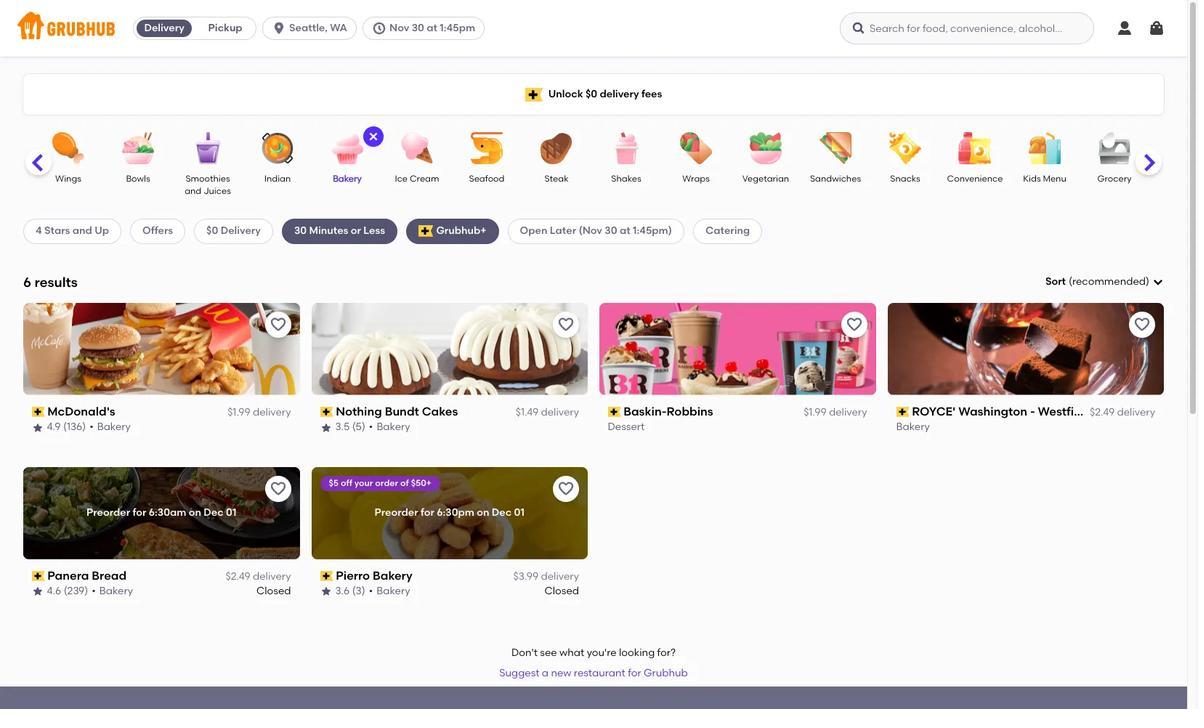 Task type: vqa. For each thing, say whether or not it's contained in the screenshot.
know
no



Task type: locate. For each thing, give the bounding box(es) containing it.
1 horizontal spatial 30
[[412, 22, 425, 34]]

subscription pass image up dessert
[[609, 407, 621, 417]]

• bakery down mcdonald's
[[90, 421, 131, 434]]

0 horizontal spatial grubhub plus flag logo image
[[419, 226, 434, 237]]

$2.49 for bread
[[226, 571, 251, 583]]

2 horizontal spatial 30
[[605, 225, 618, 237]]

star icon image left 4.9
[[32, 422, 44, 434]]

later
[[550, 225, 577, 237]]

$1.99 for mcdonald's
[[228, 406, 251, 419]]

save this restaurant image
[[269, 316, 287, 334], [558, 316, 575, 334], [846, 316, 863, 334], [1134, 316, 1152, 334], [269, 480, 287, 498]]

1 horizontal spatial grubhub plus flag logo image
[[525, 88, 543, 101]]

mcdonald's logo image
[[23, 303, 300, 395]]

1 vertical spatial $2.49 delivery
[[226, 571, 291, 583]]

grocery image
[[1090, 132, 1141, 164]]

on right 6:30am
[[189, 507, 201, 519]]

svg image
[[1149, 20, 1166, 37], [272, 21, 287, 36]]

6:30pm
[[437, 507, 475, 519]]

subscription pass image for panera bread
[[32, 571, 45, 582]]

for
[[133, 507, 146, 519], [421, 507, 435, 519], [628, 667, 642, 680]]

subscription pass image left royce'
[[897, 407, 910, 417]]

and inside smoothies and juices
[[185, 186, 202, 197]]

1 $1.99 from the left
[[228, 406, 251, 419]]

and left up
[[73, 225, 92, 237]]

delivery
[[600, 88, 639, 100], [253, 406, 291, 419], [541, 406, 579, 419], [829, 406, 868, 419], [1118, 406, 1156, 419], [253, 571, 291, 583], [541, 571, 579, 583]]

$0 down juices
[[207, 225, 218, 237]]

snacks image
[[880, 132, 931, 164]]

1 horizontal spatial $1.99 delivery
[[804, 406, 868, 419]]

0 vertical spatial $2.49
[[1091, 406, 1115, 419]]

seafood image
[[462, 132, 513, 164]]

svg image inside field
[[1153, 276, 1165, 288]]

1 horizontal spatial dec
[[492, 507, 512, 519]]

subscription pass image left mcdonald's
[[32, 407, 45, 417]]

at left 1:45pm
[[427, 22, 438, 34]]

1 vertical spatial at
[[620, 225, 631, 237]]

save this restaurant button for mcdonald's
[[265, 312, 291, 338]]

0 vertical spatial delivery
[[144, 22, 184, 34]]

subscription pass image left the nothing
[[320, 407, 333, 417]]

1 horizontal spatial $0
[[586, 88, 598, 100]]

0 horizontal spatial at
[[427, 22, 438, 34]]

subscription pass image left pierro at the bottom left
[[320, 571, 333, 582]]

none field containing sort
[[1046, 275, 1165, 290]]

2 01 from the left
[[514, 507, 525, 519]]

1 horizontal spatial delivery
[[221, 225, 261, 237]]

dec right '6:30pm'
[[492, 507, 512, 519]]

1 horizontal spatial subscription pass image
[[320, 407, 333, 417]]

subscription pass image for nothing bundt cakes
[[320, 407, 333, 417]]

0 vertical spatial and
[[185, 186, 202, 197]]

30 right 'nov'
[[412, 22, 425, 34]]

delivery for royce' washington - westfield southcenter mall
[[1118, 406, 1156, 419]]

1 vertical spatial $2.49
[[226, 571, 251, 583]]

2 $1.99 delivery from the left
[[804, 406, 868, 419]]

2 $1.99 from the left
[[804, 406, 827, 419]]

01
[[226, 507, 237, 519], [514, 507, 525, 519]]

2 preorder from the left
[[375, 507, 418, 519]]

0 horizontal spatial and
[[73, 225, 92, 237]]

1 horizontal spatial $1.99
[[804, 406, 827, 419]]

• bakery
[[90, 421, 131, 434], [369, 421, 411, 434], [92, 585, 133, 598], [369, 585, 410, 598]]

1 horizontal spatial for
[[421, 507, 435, 519]]

• bakery for 3.6 (3)
[[369, 585, 410, 598]]

grubhub plus flag logo image left grubhub+
[[419, 226, 434, 237]]

grubhub plus flag logo image
[[525, 88, 543, 101], [419, 226, 434, 237]]

1 vertical spatial subscription pass image
[[32, 571, 45, 582]]

sort ( recommended )
[[1046, 276, 1150, 288]]

30 right (nov
[[605, 225, 618, 237]]

• right (5)
[[369, 421, 373, 434]]

bakery down bread
[[100, 585, 133, 598]]

1 on from the left
[[189, 507, 201, 519]]

• for (136)
[[90, 421, 94, 434]]

delivery for mcdonald's
[[253, 406, 291, 419]]

• right (3)
[[369, 585, 373, 598]]

0 horizontal spatial $1.99 delivery
[[228, 406, 291, 419]]

pickup
[[208, 22, 243, 34]]

1 dec from the left
[[204, 507, 224, 519]]

none field inside the 6 results main content
[[1046, 275, 1165, 290]]

restaurant
[[574, 667, 626, 680]]

0 horizontal spatial subscription pass image
[[32, 571, 45, 582]]

$2.49 delivery for royce' washington - westfield southcenter mall
[[1091, 406, 1156, 419]]

suggest
[[500, 667, 540, 680]]

1 $1.99 delivery from the left
[[228, 406, 291, 419]]

$5
[[329, 478, 339, 488]]

subscription pass image for royce' washington - westfield southcenter mall
[[897, 407, 910, 417]]

0 horizontal spatial $0
[[207, 225, 218, 237]]

0 vertical spatial grubhub plus flag logo image
[[525, 88, 543, 101]]

dec for panera bread
[[204, 507, 224, 519]]

1 vertical spatial delivery
[[221, 225, 261, 237]]

nov
[[390, 22, 410, 34]]

less
[[364, 225, 385, 237]]

0 horizontal spatial 30
[[294, 225, 307, 237]]

for inside button
[[628, 667, 642, 680]]

• bakery down nothing bundt cakes on the left bottom of the page
[[369, 421, 411, 434]]

• for (5)
[[369, 421, 373, 434]]

cream
[[410, 174, 439, 184]]

4.6 (239)
[[47, 585, 89, 598]]

for left '6:30pm'
[[421, 507, 435, 519]]

sandwiches image
[[811, 132, 862, 164]]

star icon image for 3.5
[[320, 422, 332, 434]]

wings image
[[43, 132, 94, 164]]

save this restaurant button for panera bread
[[265, 476, 291, 502]]

Search for food, convenience, alcohol... search field
[[840, 12, 1095, 44]]

• bakery down pierro bakery
[[369, 585, 410, 598]]

delivery down juices
[[221, 225, 261, 237]]

subscription pass image left panera
[[32, 571, 45, 582]]

0 vertical spatial at
[[427, 22, 438, 34]]

• right (136)
[[90, 421, 94, 434]]

for left 6:30am
[[133, 507, 146, 519]]

delivery for nothing bundt cakes
[[541, 406, 579, 419]]

nov 30 at 1:45pm
[[390, 22, 476, 34]]

0 vertical spatial subscription pass image
[[320, 407, 333, 417]]

don't see what you're looking for?
[[512, 647, 676, 659]]

and down smoothies
[[185, 186, 202, 197]]

at left 1:45pm)
[[620, 225, 631, 237]]

• bakery down bread
[[92, 585, 133, 598]]

smoothies
[[186, 174, 230, 184]]

1 horizontal spatial $2.49 delivery
[[1091, 406, 1156, 419]]

seattle, wa
[[289, 22, 347, 34]]

$3.99
[[514, 571, 539, 583]]

6
[[23, 274, 31, 291]]

30 minutes or less
[[294, 225, 385, 237]]

0 horizontal spatial for
[[133, 507, 146, 519]]

0 horizontal spatial delivery
[[144, 22, 184, 34]]

0 vertical spatial $0
[[586, 88, 598, 100]]

$2.49
[[1091, 406, 1115, 419], [226, 571, 251, 583]]

closed
[[257, 585, 291, 598], [545, 585, 579, 598]]

soup image
[[0, 132, 24, 164]]

ice cream
[[395, 174, 439, 184]]

1 preorder from the left
[[87, 507, 130, 519]]

preorder down of
[[375, 507, 418, 519]]

on
[[189, 507, 201, 519], [477, 507, 490, 519]]

1 horizontal spatial 01
[[514, 507, 525, 519]]

preorder for 6:30pm on dec 01
[[375, 507, 525, 519]]

indian
[[264, 174, 291, 184]]

1 closed from the left
[[257, 585, 291, 598]]

star icon image
[[32, 422, 44, 434], [320, 422, 332, 434], [32, 586, 44, 598], [320, 586, 332, 598]]

1 vertical spatial grubhub plus flag logo image
[[419, 226, 434, 237]]

grubhub plus flag logo image for unlock $0 delivery fees
[[525, 88, 543, 101]]

2 closed from the left
[[545, 585, 579, 598]]

wa
[[330, 22, 347, 34]]

for down looking
[[628, 667, 642, 680]]

6:30am
[[149, 507, 186, 519]]

0 horizontal spatial svg image
[[272, 21, 287, 36]]

or
[[351, 225, 361, 237]]

subscription pass image
[[32, 407, 45, 417], [609, 407, 621, 417], [897, 407, 910, 417], [320, 571, 333, 582]]

dec right 6:30am
[[204, 507, 224, 519]]

0 horizontal spatial 01
[[226, 507, 237, 519]]

unlock $0 delivery fees
[[549, 88, 663, 100]]

off
[[341, 478, 353, 488]]

1 horizontal spatial on
[[477, 507, 490, 519]]

$0 right unlock
[[586, 88, 598, 100]]

subscription pass image
[[320, 407, 333, 417], [32, 571, 45, 582]]

$2.49 delivery for panera bread
[[226, 571, 291, 583]]

on for bread
[[189, 507, 201, 519]]

bowls
[[126, 174, 150, 184]]

$50+
[[411, 478, 432, 488]]

1 01 from the left
[[226, 507, 237, 519]]

seafood
[[469, 174, 505, 184]]

(
[[1069, 276, 1073, 288]]

svg image
[[1117, 20, 1134, 37], [372, 21, 387, 36], [852, 21, 867, 36], [368, 131, 379, 142], [1153, 276, 1165, 288]]

None field
[[1046, 275, 1165, 290]]

dec
[[204, 507, 224, 519], [492, 507, 512, 519]]

0 horizontal spatial $2.49 delivery
[[226, 571, 291, 583]]

0 horizontal spatial on
[[189, 507, 201, 519]]

panera
[[48, 569, 89, 583]]

closed down $3.99 delivery on the bottom left of the page
[[545, 585, 579, 598]]

2 on from the left
[[477, 507, 490, 519]]

wraps image
[[671, 132, 722, 164]]

(5)
[[352, 421, 366, 434]]

bakery down pierro bakery
[[377, 585, 410, 598]]

• down panera bread
[[92, 585, 96, 598]]

looking
[[619, 647, 655, 659]]

0 horizontal spatial closed
[[257, 585, 291, 598]]

delivery inside button
[[144, 22, 184, 34]]

1 horizontal spatial preorder
[[375, 507, 418, 519]]

pickup button
[[195, 17, 256, 40]]

delivery
[[144, 22, 184, 34], [221, 225, 261, 237]]

indian image
[[252, 132, 303, 164]]

star icon image left 3.5
[[320, 422, 332, 434]]

1 horizontal spatial at
[[620, 225, 631, 237]]

0 vertical spatial $2.49 delivery
[[1091, 406, 1156, 419]]

bakery down royce'
[[897, 421, 930, 434]]

kids menu
[[1024, 174, 1067, 184]]

you're
[[587, 647, 617, 659]]

• bakery for 4.9 (136)
[[90, 421, 131, 434]]

1 horizontal spatial and
[[185, 186, 202, 197]]

$0 delivery
[[207, 225, 261, 237]]

star icon image left 3.6 on the bottom left of the page
[[320, 586, 332, 598]]

01 right 6:30am
[[226, 507, 237, 519]]

delivery for pierro bakery
[[541, 571, 579, 583]]

bakery
[[333, 174, 362, 184], [98, 421, 131, 434], [377, 421, 411, 434], [897, 421, 930, 434], [373, 569, 413, 583], [100, 585, 133, 598], [377, 585, 410, 598]]

svg image inside seattle, wa button
[[272, 21, 287, 36]]

1 horizontal spatial $2.49
[[1091, 406, 1115, 419]]

for for bread
[[133, 507, 146, 519]]

0 horizontal spatial $2.49
[[226, 571, 251, 583]]

30 left minutes
[[294, 225, 307, 237]]

baskin-
[[624, 405, 667, 419]]

01 right '6:30pm'
[[514, 507, 525, 519]]

smoothies and juices image
[[182, 132, 233, 164]]

offers
[[143, 225, 173, 237]]

star icon image left 4.6
[[32, 586, 44, 598]]

2 dec from the left
[[492, 507, 512, 519]]

sort
[[1046, 276, 1067, 288]]

0 horizontal spatial preorder
[[87, 507, 130, 519]]

see
[[540, 647, 557, 659]]

0 horizontal spatial dec
[[204, 507, 224, 519]]

1:45pm)
[[633, 225, 672, 237]]

2 horizontal spatial for
[[628, 667, 642, 680]]

0 horizontal spatial $1.99
[[228, 406, 251, 419]]

)
[[1147, 276, 1150, 288]]

at
[[427, 22, 438, 34], [620, 225, 631, 237]]

•
[[90, 421, 94, 434], [369, 421, 373, 434], [92, 585, 96, 598], [369, 585, 373, 598]]

on right '6:30pm'
[[477, 507, 490, 519]]

grubhub plus flag logo image left unlock
[[525, 88, 543, 101]]

4.9
[[47, 421, 61, 434]]

$1.99
[[228, 406, 251, 419], [804, 406, 827, 419]]

at inside the 6 results main content
[[620, 225, 631, 237]]

save this restaurant button
[[265, 312, 291, 338], [553, 312, 579, 338], [842, 312, 868, 338], [1130, 312, 1156, 338], [265, 476, 291, 502], [553, 476, 579, 502]]

preorder left 6:30am
[[87, 507, 130, 519]]

panera bread
[[48, 569, 127, 583]]

delivery left pickup
[[144, 22, 184, 34]]

convenience image
[[950, 132, 1001, 164]]

$2.49 delivery
[[1091, 406, 1156, 419], [226, 571, 291, 583]]

pierro
[[336, 569, 370, 583]]

convenience
[[948, 174, 1004, 184]]

baskin-robbins logo image
[[600, 303, 876, 395]]

main navigation navigation
[[0, 0, 1188, 57]]

1 horizontal spatial closed
[[545, 585, 579, 598]]

closed left 3.6 on the bottom left of the page
[[257, 585, 291, 598]]

kids
[[1024, 174, 1042, 184]]

bread
[[92, 569, 127, 583]]



Task type: describe. For each thing, give the bounding box(es) containing it.
mcdonald's
[[48, 405, 116, 419]]

delivery inside the 6 results main content
[[221, 225, 261, 237]]

royce' washington - westfield southcenter mall logo image
[[888, 303, 1165, 395]]

at inside button
[[427, 22, 438, 34]]

order
[[375, 478, 399, 488]]

your
[[355, 478, 373, 488]]

save this restaurant button for royce' washington - westfield southcenter mall
[[1130, 312, 1156, 338]]

fees
[[642, 88, 663, 100]]

bakery right pierro at the bottom left
[[373, 569, 413, 583]]

(nov
[[579, 225, 603, 237]]

closed for panera bread
[[257, 585, 291, 598]]

subscription pass image for baskin-robbins
[[609, 407, 621, 417]]

suggest a new restaurant for grubhub
[[500, 667, 688, 680]]

nov 30 at 1:45pm button
[[363, 17, 491, 40]]

svg image inside nov 30 at 1:45pm button
[[372, 21, 387, 36]]

results
[[34, 274, 78, 291]]

catering
[[706, 225, 750, 237]]

(3)
[[352, 585, 365, 598]]

• for (3)
[[369, 585, 373, 598]]

30 inside button
[[412, 22, 425, 34]]

bowls image
[[113, 132, 164, 164]]

save this restaurant image
[[558, 480, 575, 498]]

save this restaurant image for mcdonald's
[[269, 316, 287, 334]]

unlock
[[549, 88, 583, 100]]

dessert
[[609, 421, 645, 434]]

sandwiches
[[811, 174, 862, 184]]

4.6
[[47, 585, 62, 598]]

3.5
[[336, 421, 350, 434]]

delivery button
[[134, 17, 195, 40]]

grubhub+
[[436, 225, 487, 237]]

ice cream image
[[392, 132, 443, 164]]

01 for panera bread
[[226, 507, 237, 519]]

open later (nov 30 at 1:45pm)
[[520, 225, 672, 237]]

save this restaurant image for panera bread
[[269, 480, 287, 498]]

seattle, wa button
[[263, 17, 363, 40]]

delivery for panera bread
[[253, 571, 291, 583]]

• for (239)
[[92, 585, 96, 598]]

$1.99 for baskin-robbins
[[804, 406, 827, 419]]

what
[[560, 647, 585, 659]]

nothing bundt cakes logo image
[[312, 303, 588, 395]]

star icon image for 4.9
[[32, 422, 44, 434]]

kids menu image
[[1020, 132, 1071, 164]]

save this restaurant image for baskin-robbins
[[846, 316, 863, 334]]

1 vertical spatial and
[[73, 225, 92, 237]]

$1.49 delivery
[[516, 406, 579, 419]]

robbins
[[667, 405, 714, 419]]

$1.99 delivery for mcdonald's
[[228, 406, 291, 419]]

dec for pierro bakery
[[492, 507, 512, 519]]

3.6 (3)
[[336, 585, 365, 598]]

save this restaurant button for baskin-robbins
[[842, 312, 868, 338]]

don't
[[512, 647, 538, 659]]

suggest a new restaurant for grubhub button
[[493, 661, 695, 687]]

menu
[[1044, 174, 1067, 184]]

snacks
[[891, 174, 921, 184]]

grubhub plus flag logo image for grubhub+
[[419, 226, 434, 237]]

steak image
[[531, 132, 582, 164]]

subscription pass image for mcdonald's
[[32, 407, 45, 417]]

1 vertical spatial $0
[[207, 225, 218, 237]]

$2.49 for washington
[[1091, 406, 1115, 419]]

6 results main content
[[0, 57, 1199, 710]]

vegetarian image
[[741, 132, 792, 164]]

star icon image for 3.6
[[320, 586, 332, 598]]

nothing
[[336, 405, 382, 419]]

stars
[[44, 225, 70, 237]]

(136)
[[64, 421, 86, 434]]

recommended
[[1073, 276, 1147, 288]]

seattle,
[[289, 22, 328, 34]]

$1.49
[[516, 406, 539, 419]]

closed for pierro bakery
[[545, 585, 579, 598]]

4.9 (136)
[[47, 421, 86, 434]]

pierro bakery
[[336, 569, 413, 583]]

bundt
[[385, 405, 419, 419]]

royce'
[[913, 405, 956, 419]]

wraps
[[683, 174, 710, 184]]

$1.99 delivery for baskin-robbins
[[804, 406, 868, 419]]

on for bakery
[[477, 507, 490, 519]]

star icon image for 4.6
[[32, 586, 44, 598]]

shakes
[[612, 174, 642, 184]]

for for bakery
[[421, 507, 435, 519]]

southcenter
[[1095, 405, 1166, 419]]

up
[[95, 225, 109, 237]]

washington
[[959, 405, 1028, 419]]

westfield
[[1039, 405, 1092, 419]]

cafe image
[[1160, 132, 1199, 164]]

save this restaurant button for nothing bundt cakes
[[553, 312, 579, 338]]

1 horizontal spatial svg image
[[1149, 20, 1166, 37]]

subscription pass image for pierro bakery
[[320, 571, 333, 582]]

01 for pierro bakery
[[514, 507, 525, 519]]

wings
[[55, 174, 81, 184]]

bakery down bakery image
[[333, 174, 362, 184]]

juices
[[204, 186, 231, 197]]

vegetarian
[[743, 174, 790, 184]]

6 results
[[23, 274, 78, 291]]

a
[[542, 667, 549, 680]]

4 stars and up
[[36, 225, 109, 237]]

delivery for baskin-robbins
[[829, 406, 868, 419]]

open
[[520, 225, 548, 237]]

preorder for bread
[[87, 507, 130, 519]]

new
[[551, 667, 572, 680]]

grubhub
[[644, 667, 688, 680]]

for?
[[658, 647, 676, 659]]

bakery down mcdonald's
[[98, 421, 131, 434]]

(239)
[[64, 585, 89, 598]]

save this restaurant image for nothing bundt cakes
[[558, 316, 575, 334]]

$5 off your order of $50+
[[329, 478, 432, 488]]

mall
[[1169, 405, 1193, 419]]

• bakery for 3.5 (5)
[[369, 421, 411, 434]]

preorder for bakery
[[375, 507, 418, 519]]

of
[[401, 478, 409, 488]]

royce' washington - westfield southcenter mall
[[913, 405, 1193, 419]]

4
[[36, 225, 42, 237]]

save this restaurant image for royce' washington - westfield southcenter mall
[[1134, 316, 1152, 334]]

smoothies and juices
[[185, 174, 231, 197]]

• bakery for 4.6 (239)
[[92, 585, 133, 598]]

bakery down nothing bundt cakes on the left bottom of the page
[[377, 421, 411, 434]]

3.5 (5)
[[336, 421, 366, 434]]

bakery image
[[322, 132, 373, 164]]

steak
[[545, 174, 569, 184]]

-
[[1031, 405, 1036, 419]]

preorder for 6:30am on dec 01
[[87, 507, 237, 519]]

3.6
[[336, 585, 350, 598]]

grocery
[[1098, 174, 1132, 184]]

shakes image
[[601, 132, 652, 164]]

1:45pm
[[440, 22, 476, 34]]

baskin-robbins
[[624, 405, 714, 419]]

minutes
[[309, 225, 349, 237]]



